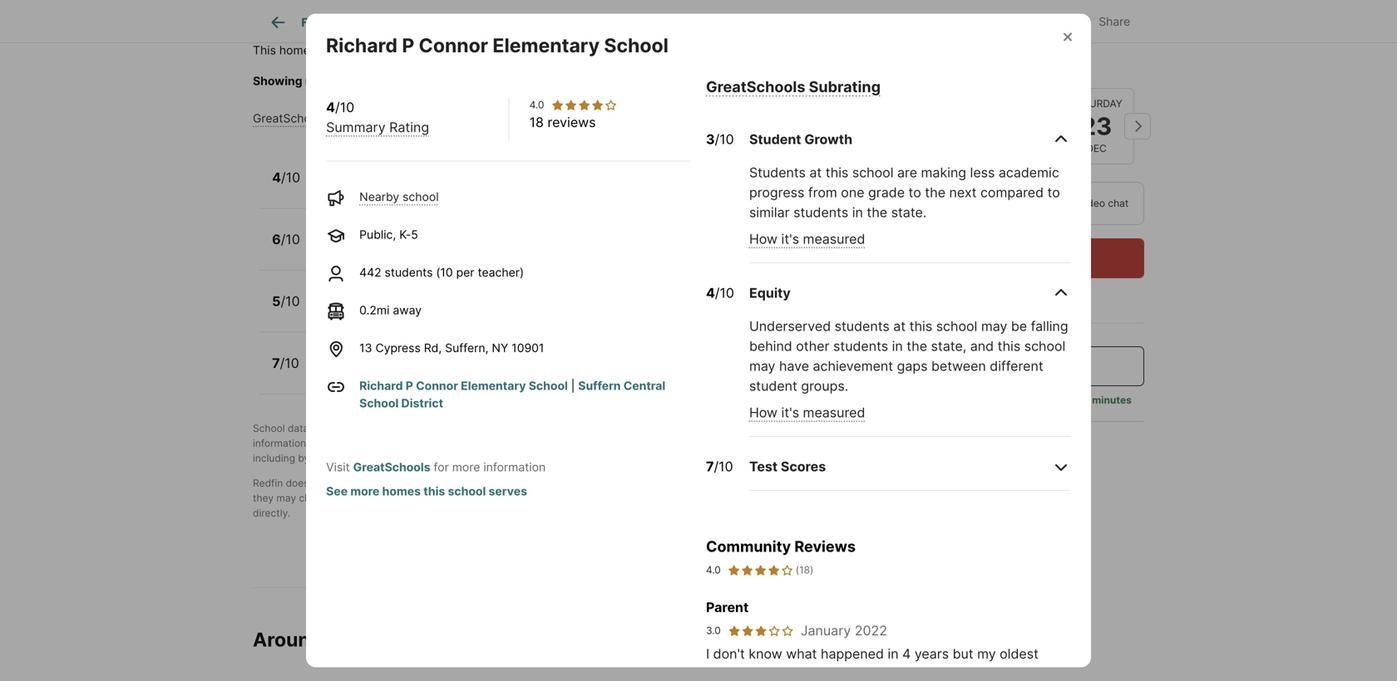 Task type: describe. For each thing, give the bounding box(es) containing it.
0 horizontal spatial district
[[534, 74, 573, 88]]

5 inside montebello road school public, k-5 • nearby school • 1.1mi
[[370, 242, 377, 257]]

was
[[809, 666, 835, 682]]

the inside underserved students at this school may be falling behind other students in the state, and this school may have achievement gaps between different student groups.
[[907, 338, 927, 355]]

are up enrollment
[[641, 478, 656, 490]]

to inside first step, and conduct their own investigation to determine their desired schools or school districts, including by contacting and visiting the schools themselves.
[[606, 438, 615, 450]]

public, inside suffern senior high school public, 9-12 • serves this home • 2.2mi
[[319, 366, 355, 380]]

see
[[637, 74, 656, 88]]

how for underserved students at this school may be falling behind other students in the state, and this school may have achievement gaps between different student groups.
[[749, 405, 778, 421]]

school left "data"
[[253, 423, 285, 435]]

the right within
[[362, 43, 380, 57]]

one
[[841, 185, 864, 201]]

determine
[[618, 438, 666, 450]]

school up road on the left top of page
[[403, 190, 439, 204]]

1 vertical spatial 1.1mi
[[500, 304, 525, 318]]

not inside school service boundaries are intended to be used as a reference only; they may change and are not
[[375, 493, 390, 505]]

6 /10
[[272, 231, 300, 248]]

rating 3.0 out of 5 element
[[727, 625, 794, 638]]

ask
[[967, 358, 991, 375]]

richard p connor elementary school dialog
[[306, 14, 1091, 682]]

0 vertical spatial 0.2mi
[[483, 180, 513, 195]]

a left first
[[378, 438, 384, 450]]

this inside the students at this school are making less academic progress from one grade to the next compared to similar students in the state.
[[826, 165, 848, 181]]

k- inside montebello road school public, k-5 • nearby school • 1.1mi
[[359, 242, 370, 257]]

next image
[[1124, 113, 1151, 140]]

an
[[1007, 437, 1023, 454]]

groups.
[[801, 378, 848, 394]]

tour via video chat
[[1039, 197, 1129, 210]]

school left |
[[529, 379, 568, 393]]

4 up 6
[[272, 169, 281, 186]]

underserved
[[749, 318, 831, 335]]

chat
[[1108, 197, 1129, 210]]

test
[[749, 459, 778, 475]]

for
[[434, 461, 449, 475]]

the down the making
[[925, 185, 946, 201]]

guarantee
[[384, 478, 432, 490]]

to left "see"
[[622, 74, 633, 88]]

8
[[371, 304, 378, 318]]

in inside the students at this school are making less academic progress from one grade to the next compared to similar students in the state.
[[852, 204, 863, 221]]

state.
[[891, 204, 927, 221]]

greatschools down showing
[[253, 111, 327, 126]]

/10 down 6 /10
[[281, 293, 300, 310]]

public, for public, 6-8 • serves this home • 1.1mi
[[319, 304, 355, 318]]

3 tab from the left
[[545, 2, 671, 42]]

0 vertical spatial schools
[[675, 74, 717, 88]]

does
[[286, 478, 309, 490]]

feed tab list
[[253, 0, 833, 42]]

0 horizontal spatial 4.0
[[529, 99, 544, 111]]

and inside school service boundaries are intended to be used as a reference only; they may change and are not
[[337, 493, 354, 505]]

2 vertical spatial schools
[[440, 453, 476, 465]]

this down for
[[434, 478, 452, 490]]

greatschools summary rating link
[[253, 111, 420, 126]]

students at this school are making less academic progress from one grade to the next compared to similar students in the state.
[[749, 165, 1060, 221]]

central inside suffern central school district
[[623, 379, 665, 393]]

, a nonprofit organization. redfin recommends buyers and renters use greatschools information and ratings as a
[[253, 423, 839, 450]]

reviews
[[547, 114, 596, 130]]

school inside montebello road school public, k-5 • nearby school • 1.1mi
[[434, 242, 470, 257]]

0 vertical spatial more
[[452, 461, 480, 475]]

serving
[[720, 74, 761, 88]]

intended
[[659, 478, 700, 490]]

teacher)
[[478, 266, 524, 280]]

/10 left student
[[715, 131, 734, 148]]

thriving,
[[977, 666, 1029, 682]]

they inside i don't know what happened in 4 years but my oldest daughters class was amazing and they are thriving, th
[[922, 666, 950, 682]]

and up contacting
[[309, 438, 327, 450]]

test scores
[[749, 459, 826, 475]]

guaranteed to be accurate. to verify school enrollment eligibility, contact the school district directly.
[[253, 493, 824, 520]]

nearby
[[305, 74, 345, 88]]

this inside suffern senior high school public, 9-12 • serves this home • 2.2mi
[[438, 366, 458, 380]]

high
[[416, 348, 446, 364]]

progress
[[749, 185, 804, 201]]

only;
[[826, 478, 849, 490]]

is for provided
[[312, 423, 319, 435]]

greatschools summary rating
[[253, 111, 420, 126]]

ny
[[492, 341, 508, 355]]

nearby up road on the left top of page
[[390, 180, 430, 195]]

student
[[749, 131, 801, 148]]

school up state,
[[936, 318, 977, 335]]

all
[[660, 74, 672, 88]]

442 students (10 per teacher)
[[359, 266, 524, 280]]

feed
[[301, 15, 329, 29]]

school down for
[[448, 485, 486, 499]]

/10 up used at the bottom
[[714, 459, 733, 475]]

suffern for high
[[319, 348, 367, 364]]

1 their from the left
[[496, 438, 518, 450]]

(10
[[436, 266, 453, 280]]

measured for achievement
[[803, 405, 865, 421]]

first step, and conduct their own investigation to determine their desired schools or school districts, including by contacting and visiting the schools themselves.
[[253, 438, 857, 465]]

nearby inside montebello road school public, k-5 • nearby school • 1.1mi
[[390, 242, 430, 257]]

23
[[1081, 112, 1112, 141]]

to up state.
[[908, 185, 921, 201]]

may inside school service boundaries are intended to be used as a reference only; they may change and are not
[[276, 493, 296, 505]]

districts,
[[816, 438, 857, 450]]

• up per
[[473, 242, 480, 257]]

0 horizontal spatial not
[[312, 478, 327, 490]]

in inside underserved students at this school may be falling behind other students in the state, and this school may have achievement gaps between different student groups.
[[892, 338, 903, 355]]

greatschools up student
[[706, 78, 805, 96]]

a right the ,
[[450, 423, 455, 435]]

school down service
[[567, 493, 598, 505]]

this up state,
[[909, 318, 932, 335]]

tour
[[1032, 250, 1059, 267]]

to left "via"
[[1047, 185, 1060, 201]]

underserved students at this school may be falling behind other students in the state, and this school may have achievement gaps between different student groups.
[[749, 318, 1068, 394]]

public, 6-8 • serves this home • 1.1mi
[[319, 304, 525, 318]]

tour for tour in person
[[919, 197, 941, 210]]

feed link
[[268, 12, 329, 32]]

/10 down 5 /10
[[280, 355, 299, 372]]

contacting
[[312, 453, 362, 465]]

• down public, k-5
[[381, 242, 387, 257]]

how it's measured link for have
[[749, 405, 865, 421]]

/10 left equity
[[715, 285, 734, 301]]

accurate.
[[477, 493, 521, 505]]

/10 up 5 /10
[[281, 231, 300, 248]]

conduct
[[455, 438, 493, 450]]

grade
[[868, 185, 905, 201]]

visiting
[[386, 453, 419, 465]]

redfin does not endorse or guarantee this information.
[[253, 478, 511, 490]]

1 vertical spatial 4.0
[[706, 565, 721, 577]]

this right the away
[[433, 304, 453, 318]]

are inside the students at this school are making less academic progress from one grade to the next compared to similar students in the state.
[[897, 165, 917, 181]]

public, k-5
[[359, 228, 418, 242]]

school service boundaries are intended to be used as a reference only; they may change and are not
[[253, 478, 849, 505]]

to inside guaranteed to be accurate. to verify school enrollment eligibility, contact the school district directly.
[[450, 493, 459, 505]]

showing nearby schools. please check the school district website to see all schools serving this home.
[[253, 74, 821, 88]]

5 down 6
[[272, 293, 281, 310]]

gaps
[[897, 358, 928, 375]]

renters
[[720, 423, 753, 435]]

greatschools up redfin does not endorse or guarantee this information.
[[353, 461, 430, 475]]

nearby school link
[[359, 190, 439, 204]]

it's for students
[[781, 231, 799, 247]]

0 vertical spatial 7
[[272, 355, 280, 372]]

greatschools up step,
[[381, 423, 444, 435]]

achievement
[[813, 358, 893, 375]]

1 vertical spatial more
[[350, 485, 380, 499]]

elementary for richard p connor elementary school |
[[461, 379, 526, 393]]

how it's measured link for students
[[749, 231, 865, 247]]

1 vertical spatial suffern central school district link
[[359, 379, 665, 411]]

schedule tour
[[969, 250, 1059, 267]]

change
[[299, 493, 334, 505]]

how it's measured for have
[[749, 405, 865, 421]]

recommends
[[600, 423, 662, 435]]

nonprofit
[[458, 423, 501, 435]]

how for students at this school are making less academic progress from one grade to the next compared to similar students in the state.
[[749, 231, 778, 247]]

use
[[756, 423, 773, 435]]

4 /10 summary rating
[[326, 99, 429, 135]]

at inside underserved students at this school may be falling behind other students in the state, and this school may have achievement gaps between different student groups.
[[893, 318, 906, 335]]

richard for richard p connor elementary school |
[[359, 379, 403, 393]]

the right check
[[474, 74, 492, 88]]

• right nearby school link
[[473, 180, 480, 195]]

4 /10 for public, k-5 • nearby school • 0.2mi
[[272, 169, 300, 186]]

• right 12
[[387, 366, 393, 380]]

0 horizontal spatial or
[[371, 478, 381, 490]]

0 horizontal spatial rating 4.0 out of 5 element
[[551, 98, 617, 112]]

scores
[[781, 459, 826, 475]]

1 horizontal spatial suffern
[[383, 43, 426, 57]]

suffern,
[[445, 341, 489, 355]]

p for richard p connor elementary school |
[[406, 379, 413, 393]]

it's for have
[[781, 405, 799, 421]]

endorse
[[330, 478, 368, 490]]

nearby inside richard p connor elementary school dialog
[[359, 190, 399, 204]]

guaranteed
[[393, 493, 447, 505]]

school inside the students at this school are making less academic progress from one grade to the next compared to similar students in the state.
[[852, 165, 894, 181]]

this down the visit greatschools for more information
[[423, 485, 445, 499]]

as inside , a nonprofit organization. redfin recommends buyers and renters use greatschools information and ratings as a
[[365, 438, 376, 450]]

richard p connor elementary school |
[[359, 379, 578, 393]]

0.2mi inside richard p connor elementary school dialog
[[359, 303, 389, 318]]

are down 'endorse'
[[357, 493, 372, 505]]

behind
[[749, 338, 792, 355]]

measured for in
[[803, 231, 865, 247]]

this left home.
[[764, 74, 784, 88]]

richard p connor elementary school element
[[326, 14, 688, 58]]

and down the ,
[[434, 438, 452, 450]]

desired
[[693, 438, 728, 450]]

used
[[730, 478, 753, 490]]

greatschools subrating
[[706, 78, 881, 96]]

2 tab from the left
[[427, 2, 545, 42]]

• left 2.2mi
[[495, 366, 502, 380]]

school down the 'falling' at top right
[[1024, 338, 1066, 355]]

home inside suffern senior high school public, 9-12 • serves this home • 2.2mi
[[461, 366, 492, 380]]

the inside first step, and conduct their own investigation to determine their desired schools or school districts, including by contacting and visiting the schools themselves.
[[422, 453, 437, 465]]

serves inside suffern senior high school public, 9-12 • serves this home • 2.2mi
[[397, 366, 435, 380]]

and up redfin does not endorse or guarantee this information.
[[365, 453, 383, 465]]

showing
[[253, 74, 302, 88]]

list box containing tour in person
[[884, 182, 1144, 225]]

4 /10 for underserved students at this school may be falling behind other students in the state, and this school may have achievement gaps between different student groups.
[[706, 285, 734, 301]]

as inside school service boundaries are intended to be used as a reference only; they may change and are not
[[756, 478, 767, 490]]

and up desired
[[699, 423, 717, 435]]

directly.
[[253, 508, 290, 520]]

start an offer
[[971, 437, 1057, 454]]

nearby school
[[359, 190, 439, 204]]

1 vertical spatial redfin
[[253, 478, 283, 490]]

are inside i don't know what happened in 4 years but my oldest daughters class was amazing and they are thriving, th
[[954, 666, 974, 682]]

check
[[438, 74, 471, 88]]

school inside suffern senior high school public, 9-12 • serves this home • 2.2mi
[[449, 348, 494, 364]]

1 vertical spatial rating 4.0 out of 5 element
[[727, 563, 794, 578]]

0 vertical spatial suffern central school district link
[[383, 43, 557, 57]]

around this home
[[253, 629, 419, 652]]

the down grade
[[867, 204, 887, 221]]

but
[[953, 646, 973, 663]]

amazing
[[838, 666, 891, 682]]

equity
[[749, 285, 791, 301]]

home.
[[788, 74, 821, 88]]

serves
[[489, 485, 527, 499]]

|
[[571, 379, 575, 393]]



Task type: locate. For each thing, give the bounding box(es) containing it.
see more homes this school serves link
[[326, 485, 527, 499]]

1 horizontal spatial rating 4.0 out of 5 element
[[727, 563, 794, 578]]

0 vertical spatial how
[[749, 231, 778, 247]]

0 vertical spatial serves
[[391, 304, 429, 318]]

tab up check
[[427, 2, 545, 42]]

0 vertical spatial district
[[534, 74, 573, 88]]

to
[[622, 74, 633, 88], [908, 185, 921, 201], [1047, 185, 1060, 201], [606, 438, 615, 450], [703, 478, 713, 490], [450, 493, 459, 505]]

school inside montebello road school public, k-5 • nearby school • 1.1mi
[[431, 224, 476, 240]]

1 vertical spatial how it's measured link
[[749, 405, 865, 421]]

0 horizontal spatial by
[[298, 453, 310, 465]]

1 vertical spatial 4 /10
[[706, 285, 734, 301]]

0 vertical spatial they
[[253, 493, 274, 505]]

as down the test
[[756, 478, 767, 490]]

1 vertical spatial k-
[[399, 228, 411, 242]]

6-
[[359, 304, 371, 318]]

or down greatschools link
[[371, 478, 381, 490]]

tour in person option
[[884, 182, 1005, 225]]

rating inside the 4 /10 summary rating
[[389, 119, 429, 135]]

1.1mi up teacher)
[[483, 242, 508, 257]]

p for richard p connor elementary school
[[402, 34, 414, 57]]

0 horizontal spatial at
[[809, 165, 822, 181]]

2 measured from the top
[[803, 405, 865, 421]]

public, for public, k-5 • nearby school • 0.2mi
[[319, 180, 355, 195]]

district
[[515, 43, 557, 57], [401, 397, 443, 411]]

ask a question
[[967, 358, 1062, 375]]

0 vertical spatial district
[[515, 43, 557, 57]]

5 down nearby school link
[[411, 228, 418, 242]]

rating 4.0 out of 5 element up 'reviews'
[[551, 98, 617, 112]]

1 how it's measured link from the top
[[749, 231, 865, 247]]

2 vertical spatial be
[[462, 493, 474, 505]]

5 /10
[[272, 293, 300, 310]]

information inside , a nonprofit organization. redfin recommends buyers and renters use greatschools information and ratings as a
[[253, 438, 306, 450]]

summary inside the 4 /10 summary rating
[[326, 119, 386, 135]]

0 horizontal spatial as
[[365, 438, 376, 450]]

0.2mi away
[[359, 303, 422, 318]]

within
[[325, 43, 358, 57]]

2 how it's measured from the top
[[749, 405, 865, 421]]

more
[[452, 461, 480, 475], [350, 485, 380, 499]]

1 vertical spatial 7
[[706, 459, 714, 475]]

serves right 8 at the top left
[[391, 304, 429, 318]]

7 inside richard p connor elementary school dialog
[[706, 459, 714, 475]]

be up contact
[[715, 478, 727, 490]]

suffern up "9-"
[[319, 348, 367, 364]]

greatschools up districts,
[[776, 423, 839, 435]]

0 vertical spatial it's
[[781, 231, 799, 247]]

1 vertical spatial at
[[893, 318, 906, 335]]

what
[[786, 646, 817, 663]]

5 tab from the left
[[748, 2, 820, 42]]

district
[[534, 74, 573, 88], [791, 493, 824, 505]]

school up grade
[[852, 165, 894, 181]]

connor for richard p connor elementary school |
[[416, 379, 458, 393]]

0 vertical spatial richard
[[326, 34, 397, 57]]

6
[[272, 231, 281, 248]]

0 horizontal spatial more
[[350, 485, 380, 499]]

4 tab from the left
[[671, 2, 748, 42]]

0 horizontal spatial their
[[496, 438, 518, 450]]

1 horizontal spatial they
[[922, 666, 950, 682]]

and inside i don't know what happened in 4 years but my oldest daughters class was amazing and they are thriving, th
[[895, 666, 918, 682]]

they
[[253, 493, 274, 505], [922, 666, 950, 682]]

home
[[279, 43, 310, 57], [456, 304, 487, 318], [461, 366, 492, 380], [366, 629, 419, 652]]

school inside school service boundaries are intended to be used as a reference only; they may change and are not
[[513, 478, 545, 490]]

1 vertical spatial serves
[[397, 366, 435, 380]]

1 vertical spatial be
[[715, 478, 727, 490]]

0 vertical spatial 4 /10
[[272, 169, 300, 186]]

suffern central school district link up 'organization.'
[[359, 379, 665, 411]]

1 it's from the top
[[781, 231, 799, 247]]

central up check
[[428, 43, 470, 57]]

None button
[[894, 87, 970, 165], [976, 88, 1052, 165], [1059, 88, 1134, 165], [894, 87, 970, 165], [976, 88, 1052, 165], [1059, 88, 1134, 165]]

0 horizontal spatial redfin
[[253, 478, 283, 490]]

elementary for richard p connor elementary school
[[493, 34, 600, 57]]

share button
[[1061, 4, 1144, 38]]

to inside school service boundaries are intended to be used as a reference only; they may change and are not
[[703, 478, 713, 490]]

1 horizontal spatial district
[[791, 493, 824, 505]]

school data is provided by greatschools
[[253, 423, 444, 435]]

442
[[359, 266, 381, 280]]

public, inside montebello road school public, k-5 • nearby school • 1.1mi
[[319, 242, 355, 257]]

4.0 up 18
[[529, 99, 544, 111]]

1 vertical spatial p
[[406, 379, 413, 393]]

other
[[796, 338, 829, 355]]

1 how from the top
[[749, 231, 778, 247]]

7 down 5 /10
[[272, 355, 280, 372]]

school up richard p connor elementary school |
[[449, 348, 494, 364]]

or inside first step, and conduct their own investigation to determine their desired schools or school districts, including by contacting and visiting the schools themselves.
[[770, 438, 780, 450]]

school up "see"
[[604, 34, 668, 57]]

0 horizontal spatial central
[[428, 43, 470, 57]]

is right "data"
[[312, 423, 319, 435]]

different
[[990, 358, 1043, 375]]

10901
[[512, 341, 544, 355]]

website
[[576, 74, 619, 88]]

5 up montebello
[[370, 180, 377, 195]]

1 horizontal spatial 4.0
[[706, 565, 721, 577]]

verify
[[538, 493, 565, 505]]

be left the 'falling' at top right
[[1011, 318, 1027, 335]]

k- for public, k-5 • nearby school • 0.2mi
[[359, 180, 370, 195]]

0 vertical spatial how it's measured link
[[749, 231, 865, 247]]

as right ratings
[[365, 438, 376, 450]]

the inside guaranteed to be accurate. to verify school enrollment eligibility, contact the school district directly.
[[739, 493, 755, 505]]

1 vertical spatial district
[[791, 493, 824, 505]]

elementary up 'showing nearby schools. please check the school district website to see all schools serving this home.' at the top of the page
[[493, 34, 600, 57]]

0 horizontal spatial tour
[[919, 197, 941, 210]]

1 how it's measured from the top
[[749, 231, 865, 247]]

in inside option
[[943, 197, 952, 210]]

2 how it's measured link from the top
[[749, 405, 865, 421]]

and inside underserved students at this school may be falling behind other students in the state, and this school may have achievement gaps between different student groups.
[[970, 338, 994, 355]]

greatschools subrating link
[[706, 78, 881, 96]]

0 vertical spatial by
[[366, 423, 378, 435]]

1 horizontal spatial redfin
[[567, 423, 598, 435]]

schedule
[[969, 250, 1029, 267]]

4 left equity
[[706, 285, 715, 301]]

information inside richard p connor elementary school dialog
[[483, 461, 546, 475]]

suffern inside suffern central school district
[[578, 379, 621, 393]]

school inside first step, and conduct their own investigation to determine their desired schools or school districts, including by contacting and visiting the schools themselves.
[[782, 438, 813, 450]]

this right around
[[327, 629, 362, 652]]

connor for richard p connor elementary school
[[419, 34, 488, 57]]

• right 8 at the top left
[[382, 304, 388, 318]]

school up 'showing nearby schools. please check the school district website to see all schools serving this home.' at the top of the page
[[473, 43, 512, 57]]

school down richard p connor elementary school
[[495, 74, 531, 88]]

class
[[774, 666, 806, 682]]

1 horizontal spatial as
[[756, 478, 767, 490]]

k- for public, k-5
[[399, 228, 411, 242]]

a inside button
[[994, 358, 1002, 375]]

p up please
[[402, 34, 414, 57]]

1 tab from the left
[[344, 2, 427, 42]]

senior
[[370, 348, 413, 364]]

redfin inside , a nonprofit organization. redfin recommends buyers and renters use greatschools information and ratings as a
[[567, 423, 598, 435]]

school down reference
[[758, 493, 788, 505]]

be inside guaranteed to be accurate. to verify school enrollment eligibility, contact the school district directly.
[[462, 493, 474, 505]]

0 horizontal spatial district
[[401, 397, 443, 411]]

0 vertical spatial 4.0
[[529, 99, 544, 111]]

reviews
[[794, 538, 856, 556]]

be for falling
[[1011, 318, 1027, 335]]

k- down nearby school link
[[399, 228, 411, 242]]

summary
[[330, 111, 382, 126], [326, 119, 386, 135]]

be inside school service boundaries are intended to be used as a reference only; they may change and are not
[[715, 478, 727, 490]]

list box
[[884, 182, 1144, 225]]

public, for public, k-5
[[359, 228, 396, 242]]

1 vertical spatial suffern
[[319, 348, 367, 364]]

school up scores
[[782, 438, 813, 450]]

and up ask
[[970, 338, 994, 355]]

1 horizontal spatial by
[[366, 423, 378, 435]]

student growth button
[[749, 116, 1071, 163]]

at inside the students at this school are making less academic progress from one grade to the next compared to similar students in the state.
[[809, 165, 822, 181]]

rating 4.0 out of 5 element
[[551, 98, 617, 112], [727, 563, 794, 578]]

connor
[[419, 34, 488, 57], [416, 379, 458, 393]]

0 vertical spatial 7 /10
[[272, 355, 299, 372]]

1 vertical spatial or
[[371, 478, 381, 490]]

buyers
[[664, 423, 697, 435]]

0 vertical spatial suffern
[[383, 43, 426, 57]]

0 horizontal spatial 7
[[272, 355, 280, 372]]

schools down conduct
[[440, 453, 476, 465]]

saturday 23 dec
[[1070, 98, 1122, 155]]

2 how from the top
[[749, 405, 778, 421]]

public, inside richard p connor elementary school dialog
[[359, 228, 396, 242]]

richard for richard p connor elementary school
[[326, 34, 397, 57]]

k- up montebello
[[359, 180, 370, 195]]

1 vertical spatial connor
[[416, 379, 458, 393]]

1 horizontal spatial central
[[623, 379, 665, 393]]

0 vertical spatial how it's measured
[[749, 231, 865, 247]]

richard p connor elementary school link
[[359, 379, 568, 393]]

/10
[[335, 99, 354, 116], [715, 131, 734, 148], [281, 169, 300, 186], [281, 231, 300, 248], [715, 285, 734, 301], [281, 293, 300, 310], [280, 355, 299, 372], [714, 459, 733, 475]]

3 /10
[[706, 131, 734, 148]]

richard inside richard p connor elementary school element
[[326, 34, 397, 57]]

1 horizontal spatial information
[[483, 461, 546, 475]]

summary rating link
[[326, 119, 429, 135]]

tour via video chat option
[[1005, 182, 1144, 225]]

0 vertical spatial p
[[402, 34, 414, 57]]

see
[[326, 485, 348, 499]]

2 their from the left
[[669, 438, 690, 450]]

is left within
[[313, 43, 322, 57]]

1 vertical spatial they
[[922, 666, 950, 682]]

1 horizontal spatial 7
[[706, 459, 714, 475]]

tab
[[344, 2, 427, 42], [427, 2, 545, 42], [545, 2, 671, 42], [671, 2, 748, 42], [748, 2, 820, 42]]

2 it's from the top
[[781, 405, 799, 421]]

tour for tour via video chat
[[1039, 197, 1060, 210]]

a right ask
[[994, 358, 1002, 375]]

suffern inside suffern senior high school public, 9-12 • serves this home • 2.2mi
[[319, 348, 367, 364]]

7 /10 inside richard p connor elementary school dialog
[[706, 459, 733, 475]]

elementary down ny
[[461, 379, 526, 393]]

at
[[809, 165, 822, 181], [893, 318, 906, 335]]

2 vertical spatial suffern
[[578, 379, 621, 393]]

i
[[706, 646, 709, 663]]

road
[[395, 224, 428, 240]]

falling
[[1031, 318, 1068, 335]]

homes
[[382, 485, 421, 499]]

2 horizontal spatial may
[[981, 318, 1007, 335]]

0 horizontal spatial 7 /10
[[272, 355, 299, 372]]

0 vertical spatial information
[[253, 438, 306, 450]]

7 /10 down desired
[[706, 459, 733, 475]]

may up ask
[[981, 318, 1007, 335]]

in up amazing
[[888, 646, 899, 663]]

1 tour from the left
[[919, 197, 941, 210]]

eligibility,
[[654, 493, 698, 505]]

making
[[921, 165, 966, 181]]

not
[[312, 478, 327, 490], [375, 493, 390, 505]]

redfin down including at the bottom of the page
[[253, 478, 283, 490]]

measured down from
[[803, 231, 865, 247]]

• up ny
[[490, 304, 496, 318]]

public, up montebello
[[319, 180, 355, 195]]

this up ask a question
[[998, 338, 1021, 355]]

4 /10 inside richard p connor elementary school dialog
[[706, 285, 734, 301]]

5 inside richard p connor elementary school dialog
[[411, 228, 418, 242]]

0 horizontal spatial 0.2mi
[[359, 303, 389, 318]]

2 vertical spatial may
[[276, 493, 296, 505]]

1 horizontal spatial not
[[375, 493, 390, 505]]

• up public, k-5
[[381, 180, 387, 195]]

4 left years
[[902, 646, 911, 663]]

0 horizontal spatial schools
[[440, 453, 476, 465]]

enrollment
[[601, 493, 651, 505]]

1 vertical spatial as
[[756, 478, 767, 490]]

students
[[793, 204, 848, 221], [385, 266, 433, 280], [835, 318, 890, 335], [833, 338, 888, 355]]

not down redfin does not endorse or guarantee this information.
[[375, 493, 390, 505]]

and down 'endorse'
[[337, 493, 354, 505]]

this up from
[[826, 165, 848, 181]]

0 vertical spatial central
[[428, 43, 470, 57]]

at down equity dropdown button
[[893, 318, 906, 335]]

more right see
[[350, 485, 380, 499]]

1 vertical spatial district
[[401, 397, 443, 411]]

0 vertical spatial or
[[770, 438, 780, 450]]

to
[[524, 493, 535, 505]]

0 vertical spatial may
[[981, 318, 1007, 335]]

a down the test
[[770, 478, 775, 490]]

suffern senior high school public, 9-12 • serves this home • 2.2mi
[[319, 348, 535, 380]]

cypress
[[375, 341, 421, 355]]

/10 inside the 4 /10 summary rating
[[335, 99, 354, 116]]

0 vertical spatial elementary
[[493, 34, 600, 57]]

1 measured from the top
[[803, 231, 865, 247]]

1 horizontal spatial may
[[749, 358, 775, 375]]

by inside first step, and conduct their own investigation to determine their desired schools or school districts, including by contacting and visiting the schools themselves.
[[298, 453, 310, 465]]

away
[[393, 303, 422, 318]]

this home is within the suffern central school district .
[[253, 43, 560, 57]]

0 horizontal spatial suffern
[[319, 348, 367, 364]]

suffern for school
[[578, 379, 621, 393]]

tab up . in the top of the page
[[545, 2, 671, 42]]

0 horizontal spatial may
[[276, 493, 296, 505]]

students inside the students at this school are making less academic progress from one grade to the next compared to similar students in the state.
[[793, 204, 848, 221]]

1 vertical spatial not
[[375, 493, 390, 505]]

ratings
[[329, 438, 362, 450]]

7
[[272, 355, 280, 372], [706, 459, 714, 475]]

january 2022
[[801, 623, 887, 639]]

not up change
[[312, 478, 327, 490]]

their down buyers
[[669, 438, 690, 450]]

service
[[548, 478, 583, 490]]

or down the use
[[770, 438, 780, 450]]

a inside school service boundaries are intended to be used as a reference only; they may change and are not
[[770, 478, 775, 490]]

by up does
[[298, 453, 310, 465]]

be inside underserved students at this school may be falling behind other students in the state, and this school may have achievement gaps between different student groups.
[[1011, 318, 1027, 335]]

or
[[770, 438, 780, 450], [371, 478, 381, 490]]

may down behind
[[749, 358, 775, 375]]

1 vertical spatial may
[[749, 358, 775, 375]]

1 vertical spatial central
[[623, 379, 665, 393]]

school
[[495, 74, 531, 88], [852, 165, 894, 181], [434, 180, 470, 195], [403, 190, 439, 204], [434, 242, 470, 257], [936, 318, 977, 335], [1024, 338, 1066, 355], [782, 438, 813, 450], [448, 485, 486, 499], [567, 493, 598, 505], [758, 493, 788, 505]]

as
[[365, 438, 376, 450], [756, 478, 767, 490]]

district down . in the top of the page
[[534, 74, 573, 88]]

2 vertical spatial k-
[[359, 242, 370, 257]]

4 inside i don't know what happened in 4 years but my oldest daughters class was amazing and they are thriving, th
[[902, 646, 911, 663]]

in inside i don't know what happened in 4 years but my oldest daughters class was amazing and they are thriving, th
[[888, 646, 899, 663]]

years
[[915, 646, 949, 663]]

1 horizontal spatial schools
[[675, 74, 717, 88]]

3
[[706, 131, 715, 148]]

schools.
[[347, 74, 395, 88]]

how it's measured down groups.
[[749, 405, 865, 421]]

1 horizontal spatial 4 /10
[[706, 285, 734, 301]]

between
[[931, 358, 986, 375]]

community
[[706, 538, 791, 556]]

next
[[949, 185, 977, 201]]

in up gaps
[[892, 338, 903, 355]]

1 vertical spatial how
[[749, 405, 778, 421]]

their up the themselves.
[[496, 438, 518, 450]]

question
[[1005, 358, 1062, 375]]

in left person at the right
[[943, 197, 952, 210]]

district inside guaranteed to be accurate. to verify school enrollment eligibility, contact the school district directly.
[[791, 493, 824, 505]]

the up gaps
[[907, 338, 927, 355]]

nearby down road on the left top of page
[[390, 242, 430, 257]]

i don't know what happened in 4 years but my oldest daughters class was amazing and they are thriving, th
[[706, 646, 1070, 682]]

they inside school service boundaries are intended to be used as a reference only; they may change and are not
[[253, 493, 274, 505]]

0 vertical spatial redfin
[[567, 423, 598, 435]]

schools down renters
[[731, 438, 767, 450]]

1 horizontal spatial more
[[452, 461, 480, 475]]

1 horizontal spatial district
[[515, 43, 557, 57]]

.
[[557, 43, 560, 57]]

in
[[943, 197, 952, 210], [852, 204, 863, 221], [892, 338, 903, 355], [888, 646, 899, 663]]

1.1mi
[[483, 242, 508, 257], [500, 304, 525, 318]]

4 down nearby
[[326, 99, 335, 116]]

how it's measured link down groups.
[[749, 405, 865, 421]]

1 horizontal spatial their
[[669, 438, 690, 450]]

1 vertical spatial schools
[[731, 438, 767, 450]]

tour left "via"
[[1039, 197, 1060, 210]]

the down used at the bottom
[[739, 493, 755, 505]]

0 vertical spatial rating 4.0 out of 5 element
[[551, 98, 617, 112]]

be for used
[[715, 478, 727, 490]]

1 horizontal spatial or
[[770, 438, 780, 450]]

1.1mi inside montebello road school public, k-5 • nearby school • 1.1mi
[[483, 242, 508, 257]]

connor up check
[[419, 34, 488, 57]]

rating 4.0 out of 5 element down community
[[727, 563, 794, 578]]

0 vertical spatial not
[[312, 478, 327, 490]]

1 vertical spatial how it's measured
[[749, 405, 865, 421]]

7 /10
[[272, 355, 299, 372], [706, 459, 733, 475]]

0 vertical spatial is
[[313, 43, 322, 57]]

is for within
[[313, 43, 322, 57]]

0.2mi
[[483, 180, 513, 195], [359, 303, 389, 318]]

school up (10
[[431, 224, 476, 240]]

minutes
[[1092, 395, 1132, 407]]

greatschools inside , a nonprofit organization. redfin recommends buyers and renters use greatschools information and ratings as a
[[776, 423, 839, 435]]

don't
[[713, 646, 745, 663]]

2 tour from the left
[[1039, 197, 1060, 210]]

ask a question button
[[884, 347, 1144, 387]]

4 /10 up 6 /10
[[272, 169, 300, 186]]

4 inside the 4 /10 summary rating
[[326, 99, 335, 116]]

1 horizontal spatial be
[[715, 478, 727, 490]]

and down years
[[895, 666, 918, 682]]

school up (10
[[434, 242, 470, 257]]

0 vertical spatial k-
[[359, 180, 370, 195]]

how it's measured for students
[[749, 231, 865, 247]]

school up montebello road school public, k-5 • nearby school • 1.1mi at the top of page
[[434, 180, 470, 195]]

by right provided
[[366, 423, 378, 435]]

happened
[[821, 646, 884, 663]]

1 vertical spatial information
[[483, 461, 546, 475]]

suffern up please
[[383, 43, 426, 57]]

district inside suffern central school district
[[401, 397, 443, 411]]

suffern central school district
[[359, 379, 665, 411]]

school inside suffern central school district
[[359, 397, 399, 411]]

0 vertical spatial at
[[809, 165, 822, 181]]

1 horizontal spatial at
[[893, 318, 906, 335]]

know
[[749, 646, 782, 663]]

1 vertical spatial richard
[[359, 379, 403, 393]]

•
[[381, 180, 387, 195], [473, 180, 480, 195], [381, 242, 387, 257], [473, 242, 480, 257], [382, 304, 388, 318], [490, 304, 496, 318], [387, 366, 393, 380], [495, 366, 502, 380]]

k- inside richard p connor elementary school dialog
[[399, 228, 411, 242]]

/10 up 6 /10
[[281, 169, 300, 186]]

my
[[977, 646, 996, 663]]

how up the use
[[749, 405, 778, 421]]

to down information.
[[450, 493, 459, 505]]

public, left 6-
[[319, 304, 355, 318]]

,
[[444, 423, 447, 435]]



Task type: vqa. For each thing, say whether or not it's contained in the screenshot.
rights
no



